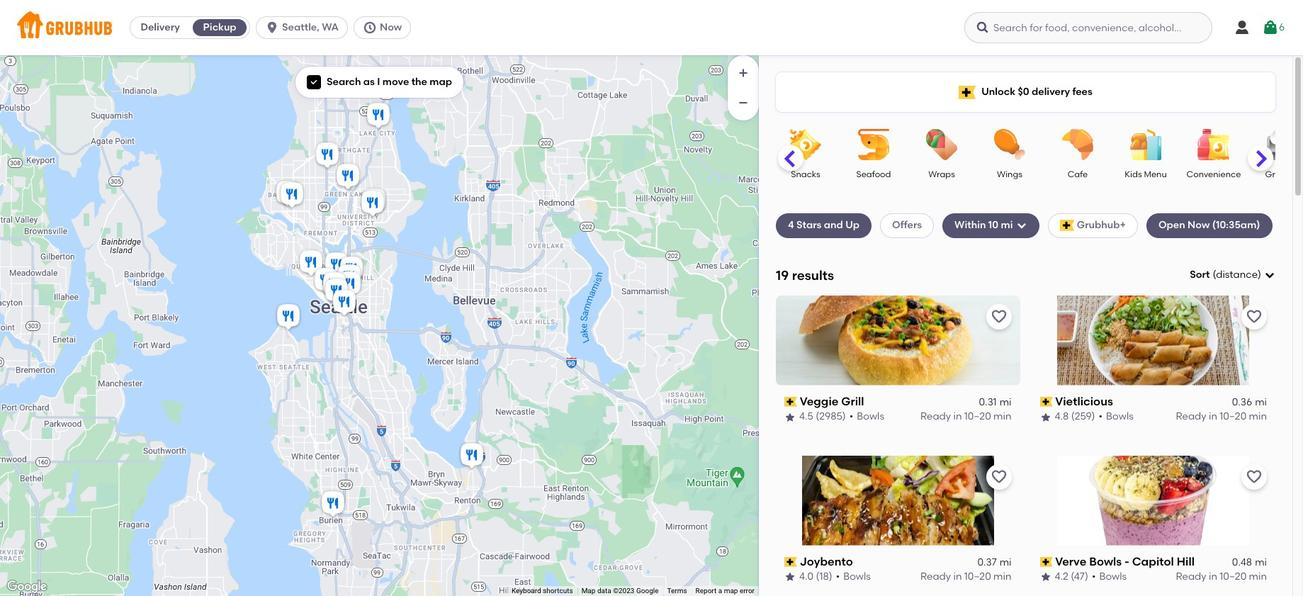 Task type: describe. For each thing, give the bounding box(es) containing it.
and
[[824, 219, 843, 231]]

10–20 for verve bowls - capitol hill
[[1220, 571, 1247, 583]]

4.2
[[1055, 571, 1069, 583]]

vietlicious logo image
[[1058, 295, 1250, 385]]

save this restaurant button for verve bowls - capitol hill
[[1242, 464, 1267, 490]]

in for joybento
[[954, 571, 962, 583]]

plus icon image
[[736, 66, 751, 80]]

bowls for joybento
[[844, 571, 871, 583]]

wa
[[322, 21, 339, 33]]

mi for joybento
[[1000, 556, 1012, 568]]

grubhub+
[[1077, 219, 1126, 231]]

proceed to checkout button
[[1090, 538, 1280, 563]]

seafood image
[[849, 129, 899, 160]]

6 button
[[1262, 15, 1285, 40]]

0 vertical spatial map
[[430, 76, 452, 88]]

4 stars and up
[[788, 219, 860, 231]]

ready for vietlicious
[[1176, 411, 1207, 423]]

0.48
[[1232, 556, 1253, 568]]

unlock $0 delivery fees
[[982, 86, 1093, 98]]

0.37
[[978, 556, 997, 568]]

verve bowls - capitol hill
[[1055, 555, 1195, 568]]

error
[[740, 587, 755, 595]]

data
[[597, 587, 611, 595]]

report a map error link
[[696, 587, 755, 595]]

map region
[[0, 0, 871, 596]]

as
[[363, 76, 375, 88]]

a
[[718, 587, 722, 595]]

• bowls for verve bowls - capitol hill
[[1092, 571, 1127, 583]]

juice press image
[[358, 188, 387, 219]]

• for joybento
[[836, 571, 840, 583]]

kids menu
[[1125, 169, 1167, 179]]

delivery
[[1032, 86, 1070, 98]]

delivery
[[141, 21, 180, 33]]

ohana kitchen image
[[319, 489, 347, 520]]

results
[[792, 267, 834, 283]]

distance
[[1216, 269, 1258, 281]]

cafe
[[1068, 169, 1088, 179]]

star icon image for joybento
[[785, 572, 796, 583]]

kitanda espresso & açaí image
[[337, 254, 365, 285]]

19 results
[[776, 267, 834, 283]]

the
[[412, 76, 427, 88]]

subscription pass image
[[785, 557, 797, 567]]

ready for veggie grill
[[921, 411, 951, 423]]

open now (10:35am)
[[1159, 219, 1261, 231]]

(2985)
[[816, 411, 846, 423]]

(
[[1213, 269, 1216, 281]]

veggie grill logo image
[[776, 295, 1020, 385]]

joybento logo image
[[776, 456, 1020, 546]]

svg image inside the seattle, wa button
[[265, 21, 279, 35]]

4.0
[[799, 571, 814, 583]]

)
[[1258, 269, 1262, 281]]

save this restaurant button for veggie grill
[[986, 304, 1012, 329]]

min for vietlicious
[[1249, 411, 1267, 423]]

bowls for verve bowls - capitol hill
[[1100, 571, 1127, 583]]

(259)
[[1071, 411, 1095, 423]]

save this restaurant image for verve bowls - capitol hill
[[1246, 468, 1263, 485]]

convenience image
[[1189, 129, 1239, 160]]

veggie
[[800, 395, 839, 408]]

unlock
[[982, 86, 1016, 98]]

grocery image
[[1257, 129, 1303, 160]]

ready for verve bowls - capitol hill
[[1176, 571, 1207, 583]]

in for verve bowls - capitol hill
[[1209, 571, 1218, 583]]

stars
[[797, 219, 822, 231]]

6
[[1279, 21, 1285, 33]]

(10:35am)
[[1213, 219, 1261, 231]]

vietlicious image
[[335, 269, 363, 300]]

taco bell image
[[313, 140, 341, 171]]

kfc image
[[297, 248, 325, 279]]

convenience
[[1187, 169, 1241, 179]]

i
[[377, 76, 380, 88]]

1 vertical spatial now
[[1188, 219, 1210, 231]]

fees
[[1073, 86, 1093, 98]]

0.31 mi
[[979, 396, 1012, 408]]

min for joybento
[[994, 571, 1012, 583]]

ready in 10–20 min for vietlicious
[[1176, 411, 1267, 423]]

to
[[1177, 544, 1187, 556]]

Search for food, convenience, alcohol... search field
[[965, 12, 1213, 43]]

keyboard shortcuts
[[512, 587, 573, 595]]

move
[[383, 76, 409, 88]]

joybento image
[[322, 276, 350, 307]]

keyboard shortcuts button
[[512, 586, 573, 596]]

(47)
[[1071, 571, 1089, 583]]

pickup button
[[190, 16, 250, 39]]

10–20 for vietlicious
[[1220, 411, 1247, 423]]

4.8
[[1055, 411, 1069, 423]]

hill
[[1177, 555, 1195, 568]]

wraps
[[929, 169, 955, 179]]

mi right 10
[[1001, 219, 1013, 231]]

grubhub plus flag logo image for unlock $0 delivery fees
[[959, 85, 976, 99]]

4
[[788, 219, 794, 231]]

mi for vietlicious
[[1255, 396, 1267, 408]]

4.5
[[799, 411, 814, 423]]

snacks
[[791, 169, 821, 179]]

vitality bowls image
[[322, 250, 350, 281]]

mi for verve bowls - capitol hill
[[1255, 556, 1267, 568]]

seattle,
[[282, 21, 320, 33]]

4.5 (2985)
[[799, 411, 846, 423]]

snacks image
[[781, 129, 831, 160]]

in for vietlicious
[[1209, 411, 1218, 423]]

bowls for vietlicious
[[1106, 411, 1134, 423]]

subscription pass image for verve bowls - capitol hill
[[1040, 557, 1053, 567]]

emerald city smoothie image
[[277, 180, 306, 211]]

within
[[955, 219, 986, 231]]

©2023
[[613, 587, 635, 595]]

wings image
[[985, 129, 1035, 160]]

report a map error
[[696, 587, 755, 595]]

kids
[[1125, 169, 1142, 179]]



Task type: locate. For each thing, give the bounding box(es) containing it.
• right (18)
[[836, 571, 840, 583]]

• for veggie grill
[[850, 411, 854, 423]]

10–20 down '0.37'
[[965, 571, 991, 583]]

main navigation navigation
[[0, 0, 1303, 55]]

bowls right (18)
[[844, 571, 871, 583]]

1 vertical spatial save this restaurant image
[[991, 468, 1008, 485]]

ready in 10–20 min for veggie grill
[[921, 411, 1012, 423]]

bowls for veggie grill
[[857, 411, 885, 423]]

mount & bao image
[[364, 100, 392, 131]]

joybento
[[800, 555, 853, 568]]

min down the 0.31 mi
[[994, 411, 1012, 423]]

bowls down grill
[[857, 411, 885, 423]]

now
[[380, 21, 402, 33], [1188, 219, 1210, 231]]

ready in 10–20 min
[[921, 411, 1012, 423], [1176, 411, 1267, 423], [921, 571, 1012, 583], [1176, 571, 1267, 583]]

grubhub plus flag logo image left grubhub+
[[1060, 220, 1074, 231]]

• down grill
[[850, 411, 854, 423]]

proceed
[[1133, 544, 1174, 556]]

save this restaurant image for veggie grill
[[991, 308, 1008, 325]]

• bowls down the verve bowls - capitol hill
[[1092, 571, 1127, 583]]

mi right 0.48
[[1255, 556, 1267, 568]]

seattle, wa
[[282, 21, 339, 33]]

grocery
[[1266, 169, 1299, 179]]

jamba image
[[360, 186, 388, 217]]

star icon image for vietlicious
[[1040, 411, 1051, 423]]

verve bowls - capitol hill logo image
[[1058, 456, 1250, 546]]

map data ©2023 google
[[582, 587, 659, 595]]

subscription pass image left 'verve' on the bottom right of page
[[1040, 557, 1053, 567]]

wraps image
[[917, 129, 967, 160]]

mi for veggie grill
[[1000, 396, 1012, 408]]

• for vietlicious
[[1099, 411, 1103, 423]]

svg image right wa
[[363, 21, 377, 35]]

None field
[[1190, 268, 1276, 282]]

taco del mar (1st ave.) image
[[312, 265, 340, 297]]

ready for joybento
[[921, 571, 951, 583]]

min
[[994, 411, 1012, 423], [1249, 411, 1267, 423], [994, 571, 1012, 583], [1249, 571, 1267, 583]]

terms link
[[667, 587, 687, 595]]

1 save this restaurant image from the top
[[1246, 308, 1263, 325]]

ready in 10–20 min down 0.36
[[1176, 411, 1267, 423]]

papaya vietnamese cafe image
[[458, 441, 486, 472]]

0 horizontal spatial grubhub plus flag logo image
[[959, 85, 976, 99]]

save this restaurant button for joybento
[[986, 464, 1012, 490]]

4.8 (259)
[[1055, 411, 1095, 423]]

subscription pass image
[[785, 397, 797, 407], [1040, 397, 1053, 407], [1040, 557, 1053, 567]]

star icon image for veggie grill
[[785, 411, 796, 423]]

ready in 10–20 min down '0.37'
[[921, 571, 1012, 583]]

$0
[[1018, 86, 1030, 98]]

0 vertical spatial save this restaurant image
[[1246, 308, 1263, 325]]

now up search as i move the map
[[380, 21, 402, 33]]

• bowls down grill
[[850, 411, 885, 423]]

0.36
[[1232, 396, 1253, 408]]

1 vertical spatial save this restaurant image
[[1246, 468, 1263, 485]]

star icon image left 4.8
[[1040, 411, 1051, 423]]

grubhub plus flag logo image
[[959, 85, 976, 99], [1060, 220, 1074, 231]]

0 vertical spatial now
[[380, 21, 402, 33]]

now button
[[354, 16, 417, 39]]

• bowls
[[850, 411, 885, 423], [1099, 411, 1134, 423], [836, 571, 871, 583], [1092, 571, 1127, 583]]

• bowls for vietlicious
[[1099, 411, 1134, 423]]

1 vertical spatial map
[[724, 587, 738, 595]]

unwind cafe image
[[274, 302, 302, 333]]

menu
[[1144, 169, 1167, 179]]

star icon image for verve bowls - capitol hill
[[1040, 572, 1051, 583]]

seafood
[[857, 169, 891, 179]]

mi right '0.37'
[[1000, 556, 1012, 568]]

map right the
[[430, 76, 452, 88]]

map
[[430, 76, 452, 88], [724, 587, 738, 595]]

search as i move the map
[[327, 76, 452, 88]]

• bowls for veggie grill
[[850, 411, 885, 423]]

mi right 0.36
[[1255, 396, 1267, 408]]

keyboard
[[512, 587, 541, 595]]

4.0 (18)
[[799, 571, 833, 583]]

0.36 mi
[[1232, 396, 1267, 408]]

subscription pass image for veggie grill
[[785, 397, 797, 407]]

2 save this restaurant image from the top
[[1246, 468, 1263, 485]]

delivery button
[[130, 16, 190, 39]]

mi right 0.31
[[1000, 396, 1012, 408]]

bowls down the verve bowls - capitol hill
[[1100, 571, 1127, 583]]

1 horizontal spatial grubhub plus flag logo image
[[1060, 220, 1074, 231]]

bowls
[[857, 411, 885, 423], [1106, 411, 1134, 423], [1089, 555, 1122, 568], [844, 571, 871, 583], [1100, 571, 1127, 583]]

svg image inside now button
[[363, 21, 377, 35]]

star icon image left '4.2' at the bottom of the page
[[1040, 572, 1051, 583]]

ready in 10–20 min for verve bowls - capitol hill
[[1176, 571, 1267, 583]]

capitol
[[1132, 555, 1174, 568]]

19
[[776, 267, 789, 283]]

pickup
[[203, 21, 236, 33]]

min down 0.36 mi
[[1249, 411, 1267, 423]]

open
[[1159, 219, 1186, 231]]

1 vertical spatial grubhub plus flag logo image
[[1060, 220, 1074, 231]]

none field containing sort
[[1190, 268, 1276, 282]]

subscription pass image left "vietlicious" at bottom right
[[1040, 397, 1053, 407]]

• right (47)
[[1092, 571, 1096, 583]]

veggie grill
[[800, 395, 864, 408]]

save this restaurant image
[[991, 308, 1008, 325], [991, 468, 1008, 485]]

ready
[[921, 411, 951, 423], [1176, 411, 1207, 423], [921, 571, 951, 583], [1176, 571, 1207, 583]]

veggie grill image
[[320, 270, 348, 301]]

star icon image left 4.5
[[785, 411, 796, 423]]

0 vertical spatial grubhub plus flag logo image
[[959, 85, 976, 99]]

0 horizontal spatial svg image
[[363, 21, 377, 35]]

ready in 10–20 min for joybento
[[921, 571, 1012, 583]]

subscription pass image for vietlicious
[[1040, 397, 1053, 407]]

10
[[989, 219, 999, 231]]

report
[[696, 587, 717, 595]]

now inside now button
[[380, 21, 402, 33]]

in for veggie grill
[[954, 411, 962, 423]]

min for verve bowls - capitol hill
[[1249, 571, 1267, 583]]

10–20 down 0.31
[[965, 411, 991, 423]]

1 horizontal spatial map
[[724, 587, 738, 595]]

ready in 10–20 min down 0.31
[[921, 411, 1012, 423]]

star icon image
[[785, 411, 796, 423], [1040, 411, 1051, 423], [785, 572, 796, 583], [1040, 572, 1051, 583]]

verve bowls - capitol hill image
[[335, 262, 363, 293]]

1 horizontal spatial svg image
[[1234, 19, 1251, 36]]

4.2 (47)
[[1055, 571, 1089, 583]]

save this restaurant image
[[1246, 308, 1263, 325], [1246, 468, 1263, 485]]

now right open
[[1188, 219, 1210, 231]]

proceed to checkout
[[1133, 544, 1236, 556]]

vietlicious
[[1055, 395, 1113, 408]]

mi
[[1001, 219, 1013, 231], [1000, 396, 1012, 408], [1255, 396, 1267, 408], [1000, 556, 1012, 568], [1255, 556, 1267, 568]]

•
[[850, 411, 854, 423], [1099, 411, 1103, 423], [836, 571, 840, 583], [1092, 571, 1096, 583]]

0.48 mi
[[1232, 556, 1267, 568]]

save this restaurant image for joybento
[[991, 468, 1008, 485]]

in
[[954, 411, 962, 423], [1209, 411, 1218, 423], [954, 571, 962, 583], [1209, 571, 1218, 583]]

terms
[[667, 587, 687, 595]]

verve
[[1055, 555, 1087, 568]]

map
[[582, 587, 596, 595]]

• bowls for joybento
[[836, 571, 871, 583]]

0.31
[[979, 396, 997, 408]]

momosan seattle image
[[330, 287, 358, 319]]

shortcuts
[[543, 587, 573, 595]]

cafe image
[[1053, 129, 1103, 160]]

star icon image down subscription pass icon
[[785, 572, 796, 583]]

0 horizontal spatial map
[[430, 76, 452, 88]]

(18)
[[816, 571, 833, 583]]

10–20
[[965, 411, 991, 423], [1220, 411, 1247, 423], [965, 571, 991, 583], [1220, 571, 1247, 583]]

0 horizontal spatial now
[[380, 21, 402, 33]]

grubhub plus flag logo image left the unlock
[[959, 85, 976, 99]]

10–20 for veggie grill
[[965, 411, 991, 423]]

verve bowls image
[[273, 178, 302, 209]]

min down the '0.48 mi'
[[1249, 571, 1267, 583]]

search
[[327, 76, 361, 88]]

svg image left 6 button
[[1234, 19, 1251, 36]]

within 10 mi
[[955, 219, 1013, 231]]

0.37 mi
[[978, 556, 1012, 568]]

offers
[[892, 219, 922, 231]]

0 vertical spatial save this restaurant image
[[991, 308, 1008, 325]]

grubhub plus flag logo image for grubhub+
[[1060, 220, 1074, 231]]

10–20 for joybento
[[965, 571, 991, 583]]

svg image
[[1234, 19, 1251, 36], [363, 21, 377, 35]]

up
[[846, 219, 860, 231]]

10–20 down 0.36
[[1220, 411, 1247, 423]]

10–20 down 0.48
[[1220, 571, 1247, 583]]

checkout
[[1189, 544, 1236, 556]]

google image
[[4, 578, 50, 596]]

svg image inside 6 button
[[1262, 19, 1279, 36]]

save this restaurant button for vietlicious
[[1242, 304, 1267, 329]]

• bowls right (259)
[[1099, 411, 1134, 423]]

sort ( distance )
[[1190, 269, 1262, 281]]

• for verve bowls - capitol hill
[[1092, 571, 1096, 583]]

min for veggie grill
[[994, 411, 1012, 423]]

save this restaurant button
[[986, 304, 1012, 329], [1242, 304, 1267, 329], [986, 464, 1012, 490], [1242, 464, 1267, 490]]

svg image
[[1262, 19, 1279, 36], [265, 21, 279, 35], [976, 21, 990, 35], [310, 78, 318, 87], [1016, 220, 1027, 231], [1264, 269, 1276, 281]]

seattle, wa button
[[256, 16, 354, 39]]

minus icon image
[[736, 96, 751, 110]]

bowls right (259)
[[1106, 411, 1134, 423]]

• bowls right (18)
[[836, 571, 871, 583]]

google
[[636, 587, 659, 595]]

ready in 10–20 min down 0.48
[[1176, 571, 1267, 583]]

• right (259)
[[1099, 411, 1103, 423]]

min down 0.37 mi
[[994, 571, 1012, 583]]

2 save this restaurant image from the top
[[991, 468, 1008, 485]]

kitanda espresso & acai - greenlake image
[[333, 161, 362, 192]]

1 save this restaurant image from the top
[[991, 308, 1008, 325]]

kids menu image
[[1121, 129, 1171, 160]]

wings
[[997, 169, 1023, 179]]

map right a
[[724, 587, 738, 595]]

sort
[[1190, 269, 1210, 281]]

1 horizontal spatial now
[[1188, 219, 1210, 231]]

save this restaurant image for vietlicious
[[1246, 308, 1263, 325]]

bowls left -
[[1089, 555, 1122, 568]]

subscription pass image left veggie
[[785, 397, 797, 407]]



Task type: vqa. For each thing, say whether or not it's contained in the screenshot.


